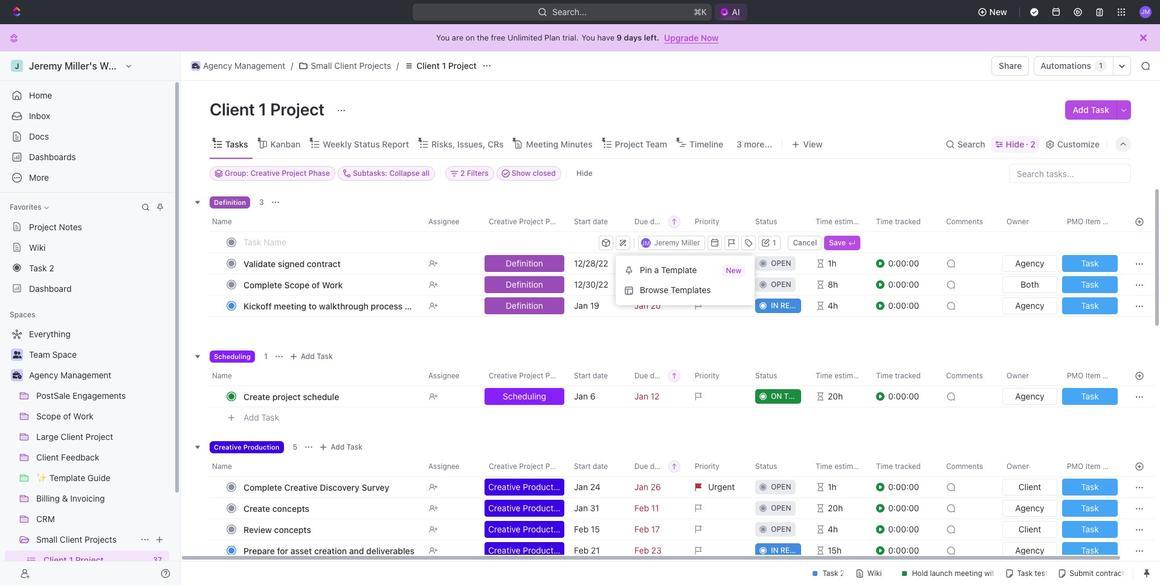 Task type: locate. For each thing, give the bounding box(es) containing it.
1 horizontal spatial agency management link
[[188, 59, 289, 73]]

dashboards
[[29, 152, 76, 162]]

1 vertical spatial create
[[244, 503, 270, 513]]

new up share at right
[[990, 7, 1007, 17]]

client inside tree
[[60, 534, 82, 545]]

1 vertical spatial client 1 project
[[210, 99, 328, 119]]

1 horizontal spatial creative
[[284, 482, 318, 492]]

discovery
[[320, 482, 360, 492]]

0 horizontal spatial 2
[[49, 263, 54, 273]]

0 horizontal spatial small client projects
[[36, 534, 117, 545]]

wiki link
[[5, 238, 169, 257]]

report
[[382, 139, 409, 149]]

2 inside sidebar navigation
[[49, 263, 54, 273]]

search
[[958, 139, 986, 149]]

1 horizontal spatial projects
[[359, 60, 391, 71]]

are
[[452, 33, 464, 42]]

creative
[[214, 443, 242, 451], [284, 482, 318, 492]]

2
[[1031, 139, 1036, 149], [49, 263, 54, 273]]

tree inside sidebar navigation
[[5, 325, 169, 585]]

client 1 project down are
[[417, 60, 477, 71]]

you are on the free unlimited plan trial. you have 9 days left. upgrade now
[[436, 32, 719, 43]]

with
[[405, 301, 422, 311]]

sidebar navigation
[[0, 51, 181, 585]]

‎task
[[29, 263, 47, 273]]

hide
[[1006, 139, 1025, 149], [577, 169, 593, 178]]

add task button up "schedule"
[[286, 349, 338, 364]]

signed
[[278, 258, 305, 269]]

concepts up "review concepts"
[[272, 503, 309, 513]]

1 horizontal spatial agency
[[203, 60, 232, 71]]

complete up create concepts
[[244, 482, 282, 492]]

complete scope of work
[[244, 280, 343, 290]]

to
[[309, 301, 317, 311]]

upgrade
[[664, 32, 699, 43]]

management
[[235, 60, 285, 71], [60, 370, 111, 380]]

agency right business time image
[[203, 60, 232, 71]]

weekly
[[323, 139, 352, 149]]

left.
[[644, 33, 659, 42]]

business time image
[[192, 63, 200, 69]]

hide inside button
[[577, 169, 593, 178]]

kickoff meeting to walkthrough process with client
[[244, 301, 446, 311]]

home link
[[5, 86, 169, 105]]

add
[[1073, 105, 1089, 115], [301, 352, 315, 361], [244, 412, 259, 422], [331, 442, 345, 451]]

hide down 'minutes'
[[577, 169, 593, 178]]

you left are
[[436, 33, 450, 42]]

create for create concepts
[[244, 503, 270, 513]]

agency management link
[[188, 59, 289, 73], [29, 366, 167, 385]]

0 horizontal spatial small client projects link
[[36, 530, 135, 549]]

1 vertical spatial 2
[[49, 263, 54, 273]]

creative left production
[[214, 443, 242, 451]]

spaces
[[10, 310, 35, 319]]

complete scope of work link
[[241, 276, 419, 293]]

complete
[[244, 280, 282, 290], [244, 482, 282, 492]]

concepts up asset on the bottom left
[[274, 524, 311, 535]]

1 horizontal spatial 2
[[1031, 139, 1036, 149]]

1 horizontal spatial you
[[582, 33, 595, 42]]

1 horizontal spatial hide
[[1006, 139, 1025, 149]]

task up "schedule"
[[317, 352, 333, 361]]

1 horizontal spatial agency management
[[203, 60, 285, 71]]

save
[[829, 238, 846, 247]]

project down are
[[448, 60, 477, 71]]

1 vertical spatial hide
[[577, 169, 593, 178]]

1 vertical spatial agency management
[[29, 370, 111, 380]]

projects
[[359, 60, 391, 71], [85, 534, 117, 545]]

0 vertical spatial projects
[[359, 60, 391, 71]]

create concepts link
[[241, 500, 419, 517]]

1 horizontal spatial small client projects
[[311, 60, 391, 71]]

2 for ‎task 2
[[49, 263, 54, 273]]

0 vertical spatial agency management link
[[188, 59, 289, 73]]

client 1 project up kanban link at left
[[210, 99, 328, 119]]

/
[[291, 60, 293, 71], [397, 60, 399, 71]]

complete down validate
[[244, 280, 282, 290]]

0 horizontal spatial you
[[436, 33, 450, 42]]

docs link
[[5, 127, 169, 146]]

2 complete from the top
[[244, 482, 282, 492]]

process
[[371, 301, 403, 311]]

0 horizontal spatial projects
[[85, 534, 117, 545]]

1 vertical spatial concepts
[[274, 524, 311, 535]]

minutes
[[561, 139, 593, 149]]

small
[[311, 60, 332, 71], [36, 534, 58, 545]]

docs
[[29, 131, 49, 141]]

1 vertical spatial management
[[60, 370, 111, 380]]

0 horizontal spatial agency
[[29, 370, 58, 380]]

0 horizontal spatial agency management
[[29, 370, 111, 380]]

agency management right business time image
[[203, 60, 285, 71]]

create left project
[[244, 391, 270, 402]]

kanban link
[[268, 136, 301, 153]]

validate signed contract
[[244, 258, 341, 269]]

0 horizontal spatial agency management link
[[29, 366, 167, 385]]

1 vertical spatial new
[[726, 266, 742, 275]]

0 horizontal spatial management
[[60, 370, 111, 380]]

walkthrough
[[319, 301, 369, 311]]

tree
[[5, 325, 169, 585]]

1 create from the top
[[244, 391, 270, 402]]

plan
[[545, 33, 560, 42]]

creative up create concepts
[[284, 482, 318, 492]]

create up review at the left bottom
[[244, 503, 270, 513]]

weekly status report link
[[320, 136, 409, 153]]

0 vertical spatial 2
[[1031, 139, 1036, 149]]

template
[[661, 265, 697, 275]]

project up wiki
[[29, 222, 57, 232]]

you
[[436, 33, 450, 42], [582, 33, 595, 42]]

project left team
[[615, 139, 644, 149]]

0 vertical spatial creative
[[214, 443, 242, 451]]

add task
[[1073, 105, 1110, 115], [301, 352, 333, 361], [244, 412, 279, 422], [331, 442, 363, 451]]

0 horizontal spatial hide
[[577, 169, 593, 178]]

1 vertical spatial small
[[36, 534, 58, 545]]

2 create from the top
[[244, 503, 270, 513]]

meeting minutes link
[[524, 136, 593, 153]]

1 vertical spatial creative
[[284, 482, 318, 492]]

small client projects link
[[296, 59, 394, 73], [36, 530, 135, 549]]

0 vertical spatial agency
[[203, 60, 232, 71]]

prepare
[[244, 545, 275, 556]]

1 complete from the top
[[244, 280, 282, 290]]

dashboards link
[[5, 147, 169, 167]]

hide for hide
[[577, 169, 593, 178]]

create project schedule link
[[241, 388, 419, 405]]

create project schedule
[[244, 391, 339, 402]]

review
[[244, 524, 272, 535]]

search button
[[942, 136, 989, 153]]

2 right ‎task
[[49, 263, 54, 273]]

0 vertical spatial client 1 project
[[417, 60, 477, 71]]

0 vertical spatial concepts
[[272, 503, 309, 513]]

unlimited
[[508, 33, 542, 42]]

hide right search
[[1006, 139, 1025, 149]]

add up "schedule"
[[301, 352, 315, 361]]

project inside project notes link
[[29, 222, 57, 232]]

0 vertical spatial new
[[990, 7, 1007, 17]]

0 horizontal spatial creative
[[214, 443, 242, 451]]

cancel button
[[788, 235, 822, 250]]

cancel
[[793, 238, 817, 247]]

1 horizontal spatial management
[[235, 60, 285, 71]]

definition
[[214, 198, 246, 206]]

project
[[448, 60, 477, 71], [270, 99, 325, 119], [615, 139, 644, 149], [29, 222, 57, 232]]

1 vertical spatial small client projects link
[[36, 530, 135, 549]]

client 1 project
[[417, 60, 477, 71], [210, 99, 328, 119]]

you left have
[[582, 33, 595, 42]]

0 horizontal spatial new
[[726, 266, 742, 275]]

add up creative production
[[244, 412, 259, 422]]

small inside tree
[[36, 534, 58, 545]]

0 horizontal spatial /
[[291, 60, 293, 71]]

hide for hide 2
[[1006, 139, 1025, 149]]

client
[[424, 301, 446, 311]]

add task up customize
[[1073, 105, 1110, 115]]

0 vertical spatial management
[[235, 60, 285, 71]]

management inside tree
[[60, 370, 111, 380]]

1 horizontal spatial /
[[397, 60, 399, 71]]

2 left customize button
[[1031, 139, 1036, 149]]

team
[[646, 139, 667, 149]]

kickoff
[[244, 301, 272, 311]]

on
[[466, 33, 475, 42]]

timeline
[[690, 139, 723, 149]]

the
[[477, 33, 489, 42]]

1 vertical spatial small client projects
[[36, 534, 117, 545]]

new up browse templates button
[[726, 266, 742, 275]]

1 horizontal spatial new
[[990, 7, 1007, 17]]

1 horizontal spatial small client projects link
[[296, 59, 394, 73]]

prepare for asset creation and deliverables
[[244, 545, 415, 556]]

0 vertical spatial small client projects link
[[296, 59, 394, 73]]

1 / from the left
[[291, 60, 293, 71]]

create
[[244, 391, 270, 402], [244, 503, 270, 513]]

prepare for asset creation and deliverables link
[[241, 542, 419, 559]]

5
[[293, 442, 297, 451]]

1 vertical spatial agency
[[29, 370, 58, 380]]

favorites button
[[5, 200, 54, 215]]

1 vertical spatial projects
[[85, 534, 117, 545]]

agency right business time icon
[[29, 370, 58, 380]]

0 horizontal spatial small
[[36, 534, 58, 545]]

agency management right business time icon
[[29, 370, 111, 380]]

validate signed contract link
[[241, 255, 419, 272]]

dashboard
[[29, 283, 72, 293]]

agency
[[203, 60, 232, 71], [29, 370, 58, 380]]

status
[[354, 139, 380, 149]]

small client projects link inside tree
[[36, 530, 135, 549]]

complete for complete scope of work
[[244, 280, 282, 290]]

1 vertical spatial complete
[[244, 482, 282, 492]]

tasks
[[225, 139, 248, 149]]

0 horizontal spatial client 1 project
[[210, 99, 328, 119]]

weekly status report
[[323, 139, 409, 149]]

tree containing agency management
[[5, 325, 169, 585]]

complete for complete creative discovery survey
[[244, 482, 282, 492]]

0 vertical spatial hide
[[1006, 139, 1025, 149]]

0 vertical spatial complete
[[244, 280, 282, 290]]

0 vertical spatial small
[[311, 60, 332, 71]]

0 vertical spatial create
[[244, 391, 270, 402]]



Task type: vqa. For each thing, say whether or not it's contained in the screenshot.
business time icon within "TREE"
no



Task type: describe. For each thing, give the bounding box(es) containing it.
add task button up production
[[238, 410, 284, 425]]

pin
[[640, 265, 652, 275]]

agency inside sidebar navigation
[[29, 370, 58, 380]]

scheduling
[[214, 353, 251, 360]]

task up discovery at bottom left
[[347, 442, 363, 451]]

creative inside complete creative discovery survey link
[[284, 482, 318, 492]]

meeting
[[274, 301, 307, 311]]

meeting minutes
[[526, 139, 593, 149]]

agency management inside tree
[[29, 370, 111, 380]]

meeting
[[526, 139, 559, 149]]

add task button up discovery at bottom left
[[316, 440, 368, 454]]

⌘k
[[694, 7, 707, 17]]

of
[[312, 280, 320, 290]]

concepts for create concepts
[[272, 503, 309, 513]]

inbox
[[29, 111, 50, 121]]

crs
[[488, 139, 504, 149]]

project team
[[615, 139, 667, 149]]

upgrade now link
[[664, 32, 719, 43]]

1 horizontal spatial small
[[311, 60, 332, 71]]

complete creative discovery survey
[[244, 482, 389, 492]]

project notes
[[29, 222, 82, 232]]

create for create project schedule
[[244, 391, 270, 402]]

survey
[[362, 482, 389, 492]]

templates
[[671, 285, 711, 295]]

automations
[[1041, 60, 1091, 71]]

now
[[701, 32, 719, 43]]

hide button
[[572, 166, 598, 181]]

risks, issues, crs link
[[429, 136, 504, 153]]

new button
[[973, 2, 1015, 22]]

dashboard link
[[5, 279, 169, 298]]

project team link
[[613, 136, 667, 153]]

pin a template
[[640, 265, 697, 275]]

days
[[624, 33, 642, 42]]

a
[[654, 265, 659, 275]]

create concepts
[[244, 503, 309, 513]]

1 inside client 1 project link
[[442, 60, 446, 71]]

browse
[[640, 285, 669, 295]]

task down project
[[261, 412, 279, 422]]

customize button
[[1042, 136, 1104, 153]]

0 vertical spatial small client projects
[[311, 60, 391, 71]]

9
[[617, 33, 622, 42]]

add up customize
[[1073, 105, 1089, 115]]

1 vertical spatial agency management link
[[29, 366, 167, 385]]

1 you from the left
[[436, 33, 450, 42]]

project
[[272, 391, 301, 402]]

2 for hide 2
[[1031, 139, 1036, 149]]

add task button up customize
[[1066, 100, 1117, 120]]

complete creative discovery survey link
[[241, 478, 419, 496]]

scope
[[284, 280, 310, 290]]

Search tasks... text field
[[1010, 164, 1131, 183]]

0 vertical spatial agency management
[[203, 60, 285, 71]]

share button
[[992, 56, 1030, 76]]

trial.
[[563, 33, 579, 42]]

asset
[[291, 545, 312, 556]]

projects inside sidebar navigation
[[85, 534, 117, 545]]

add task up discovery at bottom left
[[331, 442, 363, 451]]

browse templates button
[[621, 281, 750, 300]]

Task Name text field
[[244, 232, 597, 251]]

‎task 2 link
[[5, 258, 169, 277]]

project up kanban
[[270, 99, 325, 119]]

‎task 2
[[29, 263, 54, 273]]

risks, issues, crs
[[432, 139, 504, 149]]

wiki
[[29, 242, 46, 252]]

browse templates
[[640, 285, 711, 295]]

customize
[[1058, 139, 1100, 149]]

project inside project team link
[[615, 139, 644, 149]]

and
[[349, 545, 364, 556]]

inbox link
[[5, 106, 169, 126]]

save button
[[824, 235, 861, 250]]

2 you from the left
[[582, 33, 595, 42]]

client 1 project link
[[401, 59, 480, 73]]

kanban
[[270, 139, 301, 149]]

small client projects inside sidebar navigation
[[36, 534, 117, 545]]

2 / from the left
[[397, 60, 399, 71]]

for
[[277, 545, 288, 556]]

task up customize
[[1091, 105, 1110, 115]]

add task up production
[[244, 412, 279, 422]]

tasks link
[[223, 136, 248, 153]]

hide 2
[[1006, 139, 1036, 149]]

new inside new button
[[990, 7, 1007, 17]]

1 horizontal spatial client 1 project
[[417, 60, 477, 71]]

project inside client 1 project link
[[448, 60, 477, 71]]

add up discovery at bottom left
[[331, 442, 345, 451]]

add task up "schedule"
[[301, 352, 333, 361]]

business time image
[[12, 372, 21, 379]]

have
[[597, 33, 615, 42]]

kickoff meeting to walkthrough process with client link
[[241, 297, 446, 315]]

creation
[[314, 545, 347, 556]]

risks,
[[432, 139, 455, 149]]

concepts for review concepts
[[274, 524, 311, 535]]

validate
[[244, 258, 276, 269]]

deliverables
[[366, 545, 415, 556]]

notes
[[59, 222, 82, 232]]

review concepts link
[[241, 521, 419, 538]]

3
[[259, 198, 264, 207]]

share
[[999, 60, 1022, 71]]



